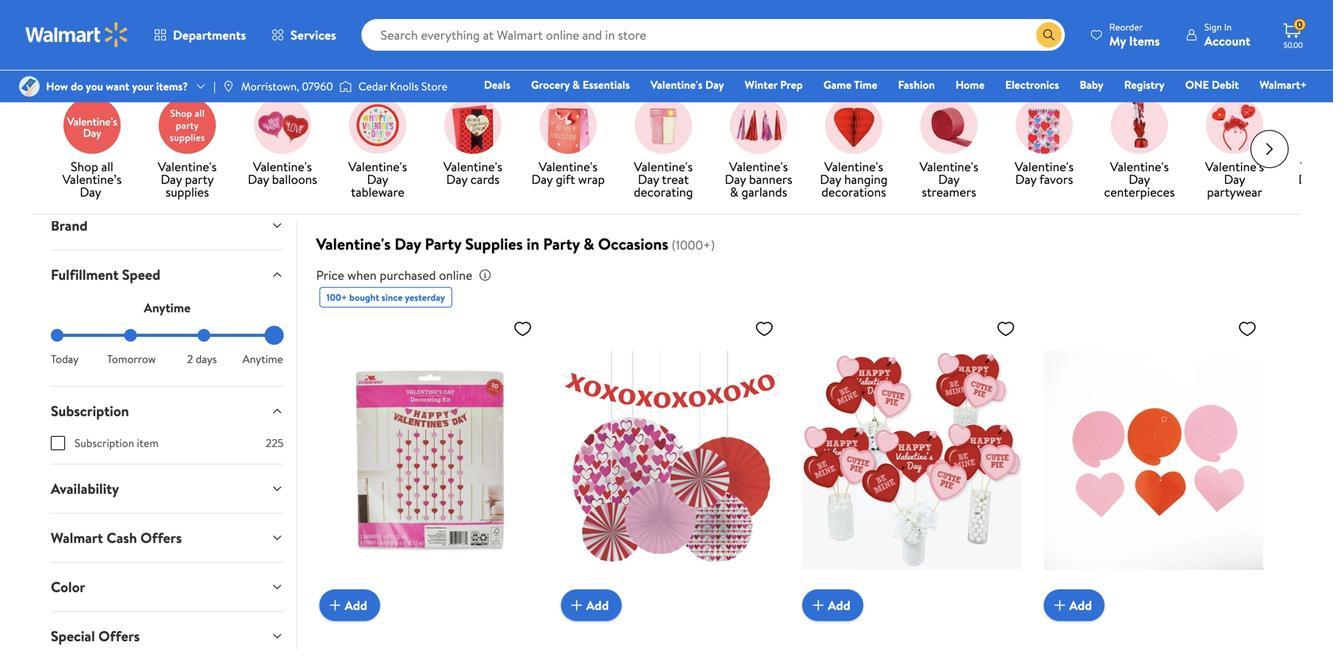 Task type: locate. For each thing, give the bounding box(es) containing it.
anytime inside how fast do you want your order? option group
[[242, 352, 283, 367]]

0 horizontal spatial add to cart image
[[809, 597, 828, 616]]

3 add button from the left
[[802, 590, 863, 622]]

valentine's day partywear link
[[1194, 97, 1276, 202]]

0 vertical spatial &
[[572, 77, 580, 92]]

valentine's day red and pink happy valentine's day decoration kit, 10 pieces, by way to celebrate image
[[319, 313, 539, 609]]

sign in account
[[1204, 20, 1251, 50]]

valentine's for gift
[[539, 158, 598, 175]]

day for party
[[395, 233, 421, 255]]

offers inside dropdown button
[[98, 627, 140, 647]]

07960
[[302, 79, 333, 94]]

day inside the 'valentine's day party supplies'
[[161, 171, 182, 188]]

color
[[51, 578, 85, 598]]

special offers tab
[[38, 613, 296, 651]]

day inside the valentine's day banners & garlands
[[725, 171, 746, 188]]

wrap
[[578, 171, 605, 188]]

offers inside dropdown button
[[140, 529, 182, 548]]

decorating
[[634, 183, 693, 201]]

 image left cedar
[[339, 79, 352, 94]]

valentine's for balloons
[[253, 158, 312, 175]]

brand tab
[[38, 202, 296, 250]]

valentine's up the when
[[316, 233, 391, 255]]

how do you want your items?
[[46, 79, 188, 94]]

grocery & essentials link
[[524, 76, 637, 93]]

shop all valentine's day image
[[63, 97, 121, 154]]

2 add to cart image from the left
[[1050, 597, 1069, 616]]

valentine's inside valentine's day gift wrap
[[539, 158, 598, 175]]

valentine's up decorations
[[824, 158, 883, 175]]

walmart cash offers tab
[[38, 514, 296, 563]]

valentine's down the valentine's day balloons "image"
[[253, 158, 312, 175]]

valentine's up 'centerpieces'
[[1110, 158, 1169, 175]]

day inside valentine's day balloons
[[248, 171, 269, 188]]

day left cards at the top of the page
[[446, 171, 467, 188]]

one debit link
[[1178, 76, 1246, 93]]

legal information image
[[479, 269, 491, 282]]

brand button
[[38, 202, 296, 250]]

valentine's inside the valentine's day banners & garlands
[[729, 158, 788, 175]]

2 vertical spatial subscription
[[75, 436, 134, 451]]

valentine's day balloons link
[[241, 97, 324, 189]]

party
[[185, 171, 214, 188]]

party up online in the top left of the page
[[425, 233, 461, 255]]

prep
[[780, 77, 803, 92]]

day left the balloons
[[248, 171, 269, 188]]

1 horizontal spatial |
[[1160, 49, 1163, 67]]

day down valentine's day tableware image at the left
[[367, 171, 389, 188]]

time
[[854, 77, 878, 92]]

1 vertical spatial &
[[730, 183, 738, 201]]

day inside valentine's day cards
[[446, 171, 467, 188]]

valentine's up supplies
[[158, 158, 217, 175]]

day left banners on the top right of page
[[725, 171, 746, 188]]

day inside valentine's day hanging decorations
[[820, 171, 841, 188]]

shop
[[71, 158, 98, 175]]

 image left morristown,
[[222, 80, 235, 93]]

valentine's
[[651, 77, 703, 92], [158, 158, 217, 175], [253, 158, 312, 175], [348, 158, 407, 175], [444, 158, 502, 175], [539, 158, 598, 175], [634, 158, 693, 175], [729, 158, 788, 175], [824, 158, 883, 175], [920, 158, 979, 175], [1015, 158, 1074, 175], [1110, 158, 1169, 175], [1205, 158, 1264, 175], [316, 233, 391, 255]]

valentine's day tableware image
[[349, 97, 406, 154]]

1 vertical spatial offers
[[98, 627, 140, 647]]

1 add to cart image from the left
[[809, 597, 828, 616]]

valentine's
[[62, 171, 122, 188]]

0 vertical spatial |
[[1160, 49, 1163, 67]]

valentine's day xoxo banner and paper fan decor kit by way to celebrate image
[[561, 313, 780, 609]]

0 vertical spatial offers
[[140, 529, 182, 548]]

 image left how
[[19, 76, 40, 97]]

add button for big dot of happiness conversation hearts - valentine's day party centerpiece sticks - table toppers - set of 15 image
[[802, 590, 863, 622]]

subscription up "subscription item"
[[51, 402, 129, 421]]

sign in to add to favorites list, big dot of happiness conversation hearts - valentine's day party centerpiece sticks - table toppers - set of 15 image
[[996, 319, 1015, 339]]

0 vertical spatial anytime
[[144, 299, 191, 317]]

day for centerpieces
[[1129, 171, 1150, 188]]

cash
[[107, 529, 137, 548]]

valentine's inside valentine's day hanging decorations
[[824, 158, 883, 175]]

add to cart image for big dot of happiness conversation hearts - valentine's day party centerpiece sticks - table toppers - set of 15 image
[[809, 597, 828, 616]]

valentine's for party
[[316, 233, 391, 255]]

& left garlands
[[730, 183, 738, 201]]

home link
[[948, 76, 992, 93]]

1 add to cart image from the left
[[326, 597, 345, 616]]

valentine's day hanging decorations image
[[825, 97, 882, 154]]

yesterday
[[405, 291, 445, 304]]

valent
[[1299, 158, 1333, 188]]

& right grocery
[[572, 77, 580, 92]]

day inside valentine's day streamers
[[938, 171, 960, 188]]

speed
[[122, 265, 160, 285]]

add to cart image
[[809, 597, 828, 616], [1050, 597, 1069, 616]]

subscription up grocery
[[497, 50, 557, 65]]

day inside valentine's day favors
[[1015, 171, 1037, 188]]

2 add from the left
[[586, 597, 609, 615]]

valentine's up valentine's day treat decorating image
[[651, 77, 703, 92]]

1 horizontal spatial  image
[[222, 80, 235, 93]]

1 add from the left
[[345, 597, 367, 615]]

services
[[291, 26, 336, 44]]

valentine's inside valentine's day centerpieces
[[1110, 158, 1169, 175]]

deals
[[484, 77, 510, 92]]

1 vertical spatial anytime
[[242, 352, 283, 367]]

valentine's up streamers
[[920, 158, 979, 175]]

1 vertical spatial |
[[213, 79, 216, 94]]

color button
[[38, 564, 296, 612]]

day down valentine's day centerpieces image
[[1129, 171, 1150, 188]]

day
[[705, 77, 724, 92], [161, 171, 182, 188], [248, 171, 269, 188], [367, 171, 389, 188], [446, 171, 467, 188], [531, 171, 553, 188], [638, 171, 659, 188], [725, 171, 746, 188], [820, 171, 841, 188], [938, 171, 960, 188], [1015, 171, 1037, 188], [1129, 171, 1150, 188], [1224, 171, 1246, 188], [80, 183, 101, 201], [395, 233, 421, 255]]

day left "hanging"
[[820, 171, 841, 188]]

how
[[46, 79, 68, 94]]

registry link
[[1117, 76, 1172, 93]]

valentine's for tableware
[[348, 158, 407, 175]]

valentine's inside valentine's day treat decorating
[[634, 158, 693, 175]]

day for banners
[[725, 171, 746, 188]]

add for big dot of happiness conversation hearts - valentine's day party centerpiece sticks - table toppers - set of 15 image
[[828, 597, 851, 615]]

subscription inside dropdown button
[[51, 402, 129, 421]]

day for balloons
[[248, 171, 269, 188]]

day down valentine's day streamers image
[[938, 171, 960, 188]]

0 horizontal spatial anytime
[[144, 299, 191, 317]]

0 horizontal spatial party
[[425, 233, 461, 255]]

registry
[[1124, 77, 1165, 92]]

None radio
[[198, 329, 210, 342]]

sort by |
[[1114, 49, 1163, 67]]

valentine's day party supplies
[[158, 158, 217, 201]]

big dot of happiness conversation hearts - valentine's day party centerpiece sticks - table toppers - set of 15 image
[[802, 313, 1022, 609]]

day left favors
[[1015, 171, 1037, 188]]

1 horizontal spatial add to cart image
[[1050, 597, 1069, 616]]

valentine's down "valentine's day gift wrap" image
[[539, 158, 598, 175]]

2 add button from the left
[[561, 590, 622, 622]]

225
[[266, 436, 284, 451]]

day left treat
[[638, 171, 659, 188]]

day inside valentine's day tableware
[[367, 171, 389, 188]]

day inside valentine's day centerpieces
[[1129, 171, 1150, 188]]

day for gift
[[531, 171, 553, 188]]

how fast do you want your order? option group
[[51, 329, 284, 367]]

offers right cash
[[140, 529, 182, 548]]

my
[[1109, 32, 1126, 50]]

4 add button from the left
[[1044, 590, 1105, 622]]

day down valentine's day partywear image at the top of page
[[1224, 171, 1246, 188]]

1 add button from the left
[[319, 590, 380, 622]]

shop all valentine's day link
[[51, 97, 133, 202]]

valentine's up partywear
[[1205, 158, 1264, 175]]

day for favors
[[1015, 171, 1037, 188]]

2 horizontal spatial  image
[[339, 79, 352, 94]]

1 horizontal spatial add to cart image
[[567, 597, 586, 616]]

1 horizontal spatial party
[[543, 233, 580, 255]]

add button for '3 paper danglers, way to celebrate, paper material, red and pink color, 5.8 inch' image
[[1044, 590, 1105, 622]]

None checkbox
[[51, 437, 65, 451]]

none radio inside how fast do you want your order? option group
[[198, 329, 210, 342]]

party right in
[[543, 233, 580, 255]]

availability button
[[38, 465, 296, 514]]

valentine's day party supplies image
[[159, 97, 216, 154]]

winter prep
[[745, 77, 803, 92]]

valentine's day treat decorating
[[634, 158, 693, 201]]

| right the by
[[1160, 49, 1163, 67]]

supplies
[[166, 183, 209, 201]]

anytime
[[144, 299, 191, 317], [242, 352, 283, 367]]

walmart image
[[25, 22, 129, 48]]

|
[[1160, 49, 1163, 67], [213, 79, 216, 94]]

subscription item
[[75, 436, 159, 451]]

valentine's day cards image
[[444, 97, 502, 154]]

&
[[572, 77, 580, 92], [730, 183, 738, 201], [584, 233, 594, 255]]

add for '3 paper danglers, way to celebrate, paper material, red and pink color, 5.8 inch' image
[[1069, 597, 1092, 615]]

1 vertical spatial subscription
[[51, 402, 129, 421]]

2 add to cart image from the left
[[567, 597, 586, 616]]

banners
[[749, 171, 792, 188]]

3 paper danglers, way to celebrate, paper material, red and pink color, 5.8 inch image
[[1044, 313, 1263, 609]]

valentine's day favors link
[[1003, 97, 1086, 189]]

2 days
[[187, 352, 217, 367]]

valentine's up decorating
[[634, 158, 693, 175]]

add button for the 'valentine's day xoxo banner and paper fan decor kit by way to celebrate' image
[[561, 590, 622, 622]]

add to cart image
[[326, 597, 345, 616], [567, 597, 586, 616]]

partywear
[[1207, 183, 1262, 201]]

add to cart image for the 'valentine's day xoxo banner and paper fan decor kit by way to celebrate' image
[[567, 597, 586, 616]]

walmart cash offers button
[[38, 514, 296, 563]]

one debit
[[1185, 77, 1239, 92]]

morristown,
[[241, 79, 299, 94]]

day down shop
[[80, 183, 101, 201]]

valentine's day balloons
[[248, 158, 317, 188]]

you
[[86, 79, 103, 94]]

| right items?
[[213, 79, 216, 94]]

subscription inside button
[[497, 50, 557, 65]]

3 add from the left
[[828, 597, 851, 615]]

anytime up how fast do you want your order? option group
[[144, 299, 191, 317]]

reorder
[[1109, 20, 1143, 34]]

bought
[[349, 291, 379, 304]]

day left party
[[161, 171, 182, 188]]

day inside valentine's day gift wrap
[[531, 171, 553, 188]]

subscription left item on the left bottom
[[75, 436, 134, 451]]

availability tab
[[38, 465, 296, 514]]

& left occasions
[[584, 233, 594, 255]]

valentine's day gift wrap
[[531, 158, 605, 188]]

0 vertical spatial subscription
[[497, 50, 557, 65]]

walmart+
[[1260, 77, 1307, 92]]

valentine's day hanging decorations link
[[813, 97, 895, 202]]

deals link
[[477, 76, 518, 93]]

valentine's day streamers image
[[921, 97, 978, 154]]

valentine's down valentine's day favors image
[[1015, 158, 1074, 175]]

sign in to add to favorites list, 3 paper danglers, way to celebrate, paper material, red and pink color, 5.8 inch image
[[1238, 319, 1257, 339]]

centerpieces
[[1104, 183, 1175, 201]]

day inside valentine's day treat decorating
[[638, 171, 659, 188]]

price when purchased online
[[316, 267, 472, 284]]

day left gift
[[531, 171, 553, 188]]

 image
[[19, 76, 40, 97], [339, 79, 352, 94], [222, 80, 235, 93]]

0 horizontal spatial  image
[[19, 76, 40, 97]]

occasions
[[598, 233, 668, 255]]

1 horizontal spatial anytime
[[242, 352, 283, 367]]

sort
[[1114, 49, 1138, 67]]

sign in to add to favorites list, valentine's day red and pink happy valentine's day decoration kit, 10 pieces, by way to celebrate image
[[513, 319, 532, 339]]

0 horizontal spatial |
[[213, 79, 216, 94]]

add to cart image for valentine's day red and pink happy valentine's day decoration kit, 10 pieces, by way to celebrate image at the left
[[326, 597, 345, 616]]

valentine's up garlands
[[729, 158, 788, 175]]

valentine's up tableware
[[348, 158, 407, 175]]

day up the "purchased"
[[395, 233, 421, 255]]

valentine's day partywear image
[[1206, 97, 1263, 154]]

gift
[[556, 171, 575, 188]]

services button
[[259, 16, 349, 54]]

4 add from the left
[[1069, 597, 1092, 615]]

online
[[439, 267, 472, 284]]

valentine's down valentine's day cards image
[[444, 158, 502, 175]]

None range field
[[51, 334, 284, 337]]

valentine's for banners
[[729, 158, 788, 175]]

 image for morristown,
[[222, 80, 235, 93]]

offers right special
[[98, 627, 140, 647]]

valentine's for favors
[[1015, 158, 1074, 175]]

0 horizontal spatial add to cart image
[[326, 597, 345, 616]]

2 vertical spatial &
[[584, 233, 594, 255]]

valentine's day cards
[[444, 158, 502, 188]]

valentine's inside valentine's day balloons
[[253, 158, 312, 175]]

2 horizontal spatial &
[[730, 183, 738, 201]]

debit
[[1212, 77, 1239, 92]]

anytime down anytime option
[[242, 352, 283, 367]]

one
[[1185, 77, 1209, 92]]

day inside shop all valentine's day
[[80, 183, 101, 201]]

day inside valentine's day partywear
[[1224, 171, 1246, 188]]



Task type: vqa. For each thing, say whether or not it's contained in the screenshot.
Day related to centerpieces
yes



Task type: describe. For each thing, give the bounding box(es) containing it.
since
[[382, 291, 403, 304]]

search icon image
[[1043, 29, 1055, 41]]

game
[[823, 77, 852, 92]]

sort and filter section element
[[32, 33, 1301, 83]]

valentine's day centerpieces
[[1104, 158, 1175, 201]]

availability
[[51, 479, 119, 499]]

purchased
[[380, 267, 436, 284]]

winter
[[745, 77, 778, 92]]

add for the 'valentine's day xoxo banner and paper fan decor kit by way to celebrate' image
[[586, 597, 609, 615]]

in-store
[[81, 50, 119, 65]]

valentine's day party supplies link
[[146, 97, 229, 202]]

price
[[316, 267, 344, 284]]

2
[[187, 352, 193, 367]]

fulfillment speed
[[51, 265, 160, 285]]

valentine's day treat decorating image
[[635, 97, 692, 154]]

shop all valentine's day
[[62, 158, 122, 201]]

day for cards
[[446, 171, 467, 188]]

when
[[347, 267, 377, 284]]

valentine's day partywear
[[1205, 158, 1264, 201]]

store
[[421, 79, 448, 94]]

sign in to add to favorites list, valentine's day xoxo banner and paper fan decor kit by way to celebrate image
[[755, 319, 774, 339]]

0 horizontal spatial &
[[572, 77, 580, 92]]

grocery
[[531, 77, 570, 92]]

subscription tab
[[38, 387, 296, 436]]

Search search field
[[362, 19, 1065, 51]]

valentine's day link
[[643, 76, 731, 93]]

add for valentine's day red and pink happy valentine's day decoration kit, 10 pieces, by way to celebrate image at the left
[[345, 597, 367, 615]]

valentine's day gift wrap link
[[527, 97, 609, 189]]

Anytime radio
[[271, 329, 284, 342]]

knolls
[[390, 79, 419, 94]]

Tomorrow radio
[[124, 329, 137, 342]]

day for treat
[[638, 171, 659, 188]]

valentine's day favors image
[[1016, 97, 1073, 154]]

today
[[51, 352, 79, 367]]

add button for valentine's day red and pink happy valentine's day decoration kit, 10 pieces, by way to celebrate image at the left
[[319, 590, 380, 622]]

tableware
[[351, 183, 405, 201]]

item
[[137, 436, 159, 451]]

subscription button
[[38, 387, 296, 436]]

account
[[1204, 32, 1251, 50]]

100+ bought since yesterday
[[326, 291, 445, 304]]

your
[[132, 79, 153, 94]]

valentine's day cards link
[[432, 97, 514, 189]]

2 party from the left
[[543, 233, 580, 255]]

color tab
[[38, 564, 296, 612]]

fashion link
[[891, 76, 942, 93]]

valentine's for streamers
[[920, 158, 979, 175]]

1 party from the left
[[425, 233, 461, 255]]

valentine's for centerpieces
[[1110, 158, 1169, 175]]

valentine's for cards
[[444, 158, 502, 175]]

home
[[956, 77, 985, 92]]

walmart
[[51, 529, 103, 548]]

valentine's day treat decorating link
[[622, 97, 705, 202]]

100+
[[326, 291, 347, 304]]

add to cart image for '3 paper danglers, way to celebrate, paper material, red and pink color, 5.8 inch' image
[[1050, 597, 1069, 616]]

tomorrow
[[107, 352, 156, 367]]

valentine's for party
[[158, 158, 217, 175]]

winter prep link
[[738, 76, 810, 93]]

brand
[[51, 216, 88, 236]]

& inside the valentine's day banners & garlands
[[730, 183, 738, 201]]

 image for cedar
[[339, 79, 352, 94]]

day for partywear
[[1224, 171, 1246, 188]]

game time link
[[816, 76, 885, 93]]

streamers
[[922, 183, 976, 201]]

garlands
[[741, 183, 787, 201]]

fashion
[[898, 77, 935, 92]]

items
[[1129, 32, 1160, 50]]

day for hanging
[[820, 171, 841, 188]]

in
[[1224, 20, 1232, 34]]

store
[[94, 50, 119, 65]]

morristown, 07960
[[241, 79, 333, 94]]

Today radio
[[51, 329, 63, 342]]

valentine's day banners & garlands link
[[717, 97, 800, 202]]

 image for how
[[19, 76, 40, 97]]

day left winter
[[705, 77, 724, 92]]

Walmart Site-Wide search field
[[362, 19, 1065, 51]]

day for party
[[161, 171, 182, 188]]

departments
[[173, 26, 246, 44]]

$0.00
[[1284, 40, 1303, 50]]

| inside sort and filter section element
[[1160, 49, 1163, 67]]

valentine's day streamers
[[920, 158, 979, 201]]

fulfillment
[[51, 265, 119, 285]]

cards
[[471, 171, 500, 188]]

day for streamers
[[938, 171, 960, 188]]

valentine's day balloons image
[[254, 97, 311, 154]]

special offers button
[[38, 613, 296, 651]]

day for tableware
[[367, 171, 389, 188]]

next slide for chipmodulewithimages list image
[[1251, 130, 1289, 168]]

fulfillment speed tab
[[38, 251, 296, 299]]

cedar knolls store
[[358, 79, 448, 94]]

valentine's day tableware link
[[336, 97, 419, 202]]

cedar
[[358, 79, 387, 94]]

baby
[[1080, 77, 1104, 92]]

days
[[196, 352, 217, 367]]

valentine's day hanging decorations
[[820, 158, 888, 201]]

valentine's for hanging
[[824, 158, 883, 175]]

do
[[71, 79, 83, 94]]

favors
[[1039, 171, 1073, 188]]

0
[[1297, 18, 1303, 32]]

valentine's day banners & garlands image
[[730, 97, 787, 154]]

walmart+ link
[[1253, 76, 1314, 93]]

walmart cash offers
[[51, 529, 182, 548]]

1 horizontal spatial &
[[584, 233, 594, 255]]

special
[[51, 627, 95, 647]]

items?
[[156, 79, 188, 94]]

reorder my items
[[1109, 20, 1160, 50]]

valentine's day centerpieces image
[[1111, 97, 1168, 154]]

baby link
[[1073, 76, 1111, 93]]

grocery & essentials
[[531, 77, 630, 92]]

valentine's day centerpieces link
[[1098, 97, 1181, 202]]

essentials
[[583, 77, 630, 92]]

special offers
[[51, 627, 140, 647]]

electronics link
[[998, 76, 1066, 93]]

valentine's for partywear
[[1205, 158, 1264, 175]]

valentine's day gift wrap image
[[540, 97, 597, 154]]

subscription for subscription item
[[75, 436, 134, 451]]

want
[[106, 79, 129, 94]]

valentine's for treat
[[634, 158, 693, 175]]

subscription for subscription button at the left of the page
[[497, 50, 557, 65]]



